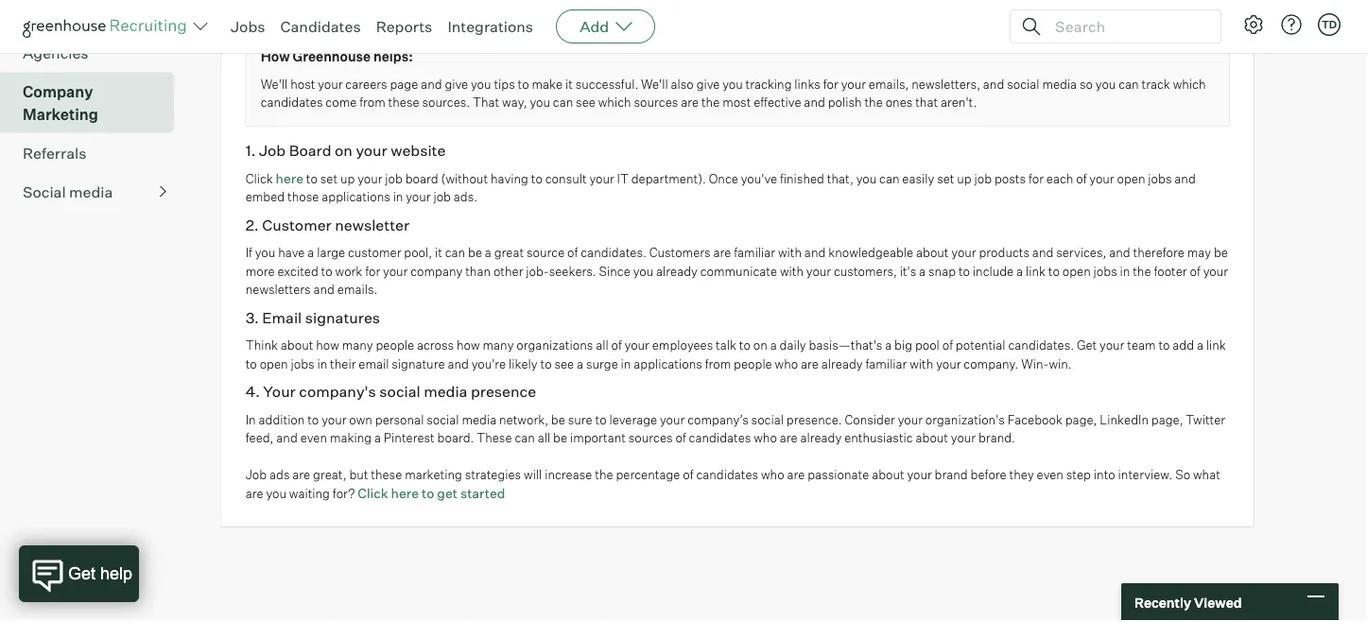Task type: describe. For each thing, give the bounding box(es) containing it.
since
[[599, 264, 631, 279]]

the down emails,
[[865, 95, 883, 110]]

Search text field
[[1051, 13, 1204, 40]]

agencies link
[[23, 41, 166, 64]]

here for click here
[[276, 170, 304, 186]]

think
[[246, 338, 278, 353]]

get
[[437, 485, 458, 502]]

you inside to set up your job board (without having to consult your it department). once you've finished that, you can easily set up job posts for each of your open jobs and embed those applications in your job ads.
[[857, 171, 877, 186]]

twitter
[[1186, 412, 1226, 427]]

your right each
[[1090, 171, 1115, 186]]

candidates for candidates found this way are clearly already interested in your business. whether they're a customer, a potential customer, or they're just searching your site, they're likely to be more enthusiastic and better informed than other job-seekers.
[[261, 2, 325, 17]]

of up the surge at bottom
[[611, 338, 622, 353]]

be left the great
[[468, 245, 482, 260]]

social up personal
[[380, 382, 421, 401]]

how
[[261, 48, 290, 64]]

in left their
[[317, 356, 327, 371]]

from inside we'll host your careers page and give you tips to make it successful. we'll also give you tracking links for your emails, newsletters, and social media so you can track which candidates come from these sources. that way, you can see which sources are the most effective and polish the ones that aren't.
[[360, 95, 386, 110]]

here link
[[276, 170, 304, 186]]

you've
[[741, 171, 777, 186]]

in addition to your own personal social media network, be sure to leverage your company's social presence. consider your organization's facebook page, linkedin page, twitter feed, and even making a pinterest board. these can all be important sources of candidates who are already enthusiastic about your brand.
[[246, 412, 1226, 446]]

of inside job ads are great, but these marketing strategies will increase the percentage of candidates who are passionate about your brand before they even step into interview. so what are you waiting for?
[[683, 467, 694, 483]]

about inside job ads are great, but these marketing strategies will increase the percentage of candidates who are passionate about your brand before they even step into interview. so what are you waiting for?
[[872, 467, 905, 483]]

your left employees
[[625, 338, 650, 353]]

pinterest
[[384, 431, 435, 446]]

and right services,
[[1110, 245, 1131, 260]]

recently viewed
[[1135, 594, 1242, 611]]

stats link
[[23, 3, 166, 25]]

to up 'those'
[[306, 171, 318, 186]]

social left presence.
[[751, 412, 784, 427]]

1 page, from the left
[[1066, 412, 1097, 427]]

1 customer, from the left
[[774, 2, 831, 17]]

candidates link
[[280, 17, 361, 36]]

to inside candidates found this way are clearly already interested in your business. whether they're a customer, a potential customer, or they're just searching your site, they're likely to be more enthusiastic and better informed than other job-seekers.
[[292, 21, 304, 36]]

click for click here
[[246, 171, 273, 186]]

already inside in addition to your own personal social media network, be sure to leverage your company's social presence. consider your organization's facebook page, linkedin page, twitter feed, and even making a pinterest board. these can all be important sources of candidates who are already enthusiastic about your brand.
[[801, 431, 842, 446]]

company's
[[688, 412, 749, 427]]

your right consider
[[898, 412, 923, 427]]

agencies
[[23, 43, 89, 62]]

are inside in addition to your own personal social media network, be sure to leverage your company's social presence. consider your organization's facebook page, linkedin page, twitter feed, and even making a pinterest board. these can all be important sources of candidates who are already enthusiastic about your brand.
[[780, 431, 798, 446]]

own
[[349, 412, 373, 427]]

company
[[411, 264, 463, 279]]

3.
[[246, 308, 259, 327]]

your left customers,
[[807, 264, 831, 279]]

these inside job ads are great, but these marketing strategies will increase the percentage of candidates who are passionate about your brand before they even step into interview. so what are you waiting for?
[[371, 467, 402, 483]]

important
[[570, 431, 626, 446]]

candidates. inside think about how many people across how many organizations all of your employees talk to on a daily basis—that's a big pool of potential candidates. get your team to add a link to open jobs in their email signature and you're likely to see a surge in applications from people who are already familiar with your company. win-win.
[[1009, 338, 1074, 353]]

2 page, from the left
[[1152, 412, 1184, 427]]

email
[[359, 356, 389, 371]]

presence.
[[787, 412, 842, 427]]

candidates inside in addition to your own personal social media network, be sure to leverage your company's social presence. consider your organization's facebook page, linkedin page, twitter feed, and even making a pinterest board. these can all be important sources of candidates who are already enthusiastic about your brand.
[[689, 431, 751, 446]]

that,
[[827, 171, 854, 186]]

social up board.
[[427, 412, 459, 427]]

0 horizontal spatial job
[[385, 171, 403, 186]]

who inside think about how many people across how many organizations all of your employees talk to on a daily basis—that's a big pool of potential candidates. get your team to add a link to open jobs in their email signature and you're likely to see a surge in applications from people who are already familiar with your company. win-win.
[[775, 356, 798, 371]]

job- inside if you have a large customer pool, it can be a great source of candidates. customers are familiar with and knowledgeable about your products and services, and therefore may be more excited to work for your company than other job-seekers. since you already communicate with your customers, it's a snap to include a link to open jobs in the footer of your newsletters and emails.
[[526, 264, 549, 279]]

a right the add
[[1197, 338, 1204, 353]]

here for click here to get started
[[391, 485, 419, 502]]

click here to get started
[[358, 485, 505, 502]]

of right pool
[[943, 338, 953, 353]]

click here to get started link
[[358, 485, 505, 502]]

organizations
[[517, 338, 593, 353]]

win-
[[1022, 356, 1049, 371]]

2 we'll from the left
[[641, 76, 668, 91]]

recently
[[1135, 594, 1192, 611]]

other inside if you have a large customer pool, it can be a great source of candidates. customers are familiar with and knowledgeable about your products and services, and therefore may be more excited to work for your company than other job-seekers. since you already communicate with your customers, it's a snap to include a link to open jobs in the footer of your newsletters and emails.
[[494, 264, 523, 279]]

are left passionate
[[787, 467, 805, 483]]

(without
[[441, 171, 488, 186]]

than inside candidates found this way are clearly already interested in your business. whether they're a customer, a potential customer, or they're just searching your site, they're likely to be more enthusiastic and better informed than other job-seekers.
[[541, 21, 566, 36]]

this
[[362, 2, 383, 17]]

more inside candidates found this way are clearly already interested in your business. whether they're a customer, a potential customer, or they're just searching your site, they're likely to be more enthusiastic and better informed than other job-seekers.
[[323, 21, 353, 36]]

a right it's
[[919, 264, 926, 279]]

jobs inside think about how many people across how many organizations all of your employees talk to on a daily basis—that's a big pool of potential candidates. get your team to add a link to open jobs in their email signature and you're likely to see a surge in applications from people who are already familiar with your company. win-win.
[[291, 356, 315, 371]]

already inside if you have a large customer pool, it can be a great source of candidates. customers are familiar with and knowledgeable about your products and services, and therefore may be more excited to work for your company than other job-seekers. since you already communicate with your customers, it's a snap to include a link to open jobs in the footer of your newsletters and emails.
[[656, 264, 698, 279]]

1 we'll from the left
[[261, 76, 288, 91]]

emails,
[[869, 76, 909, 91]]

likely inside candidates found this way are clearly already interested in your business. whether they're a customer, a potential customer, or they're just searching your site, they're likely to be more enthusiastic and better informed than other job-seekers.
[[261, 21, 290, 36]]

it inside we'll host your careers page and give you tips to make it successful. we'll also give you tracking links for your emails, newsletters, and social media so you can track which candidates come from these sources. that way, you can see which sources are the most effective and polish the ones that aren't.
[[566, 76, 573, 91]]

it's
[[900, 264, 917, 279]]

social
[[23, 182, 66, 201]]

1 horizontal spatial job
[[434, 189, 451, 204]]

to down the think
[[246, 356, 257, 371]]

leverage
[[609, 412, 657, 427]]

you inside job ads are great, but these marketing strategies will increase the percentage of candidates who are passionate about your brand before they even step into interview. so what are you waiting for?
[[266, 486, 287, 501]]

the left most
[[702, 95, 720, 110]]

2 customer, from the left
[[896, 2, 952, 17]]

can left "track" at the top right of page
[[1119, 76, 1139, 91]]

employees
[[652, 338, 713, 353]]

reports
[[376, 17, 433, 36]]

jobs inside if you have a large customer pool, it can be a great source of candidates. customers are familiar with and knowledgeable about your products and services, and therefore may be more excited to work for your company than other job-seekers. since you already communicate with your customers, it's a snap to include a link to open jobs in the footer of your newsletters and emails.
[[1094, 264, 1118, 279]]

think about how many people across how many organizations all of your employees talk to on a daily basis—that's a big pool of potential candidates. get your team to add a link to open jobs in their email signature and you're likely to see a surge in applications from people who are already familiar with your company. win-win.
[[246, 338, 1226, 371]]

reports link
[[376, 17, 433, 36]]

for inside if you have a large customer pool, it can be a great source of candidates. customers are familiar with and knowledgeable about your products and services, and therefore may be more excited to work for your company than other job-seekers. since you already communicate with your customers, it's a snap to include a link to open jobs in the footer of your newsletters and emails.
[[365, 264, 380, 279]]

2 give from the left
[[697, 76, 720, 91]]

your inside job ads are great, but these marketing strategies will increase the percentage of candidates who are passionate about your brand before they even step into interview. so what are you waiting for?
[[907, 467, 932, 483]]

easily
[[903, 171, 935, 186]]

to right snap
[[959, 264, 970, 279]]

and right newsletters,
[[983, 76, 1005, 91]]

about inside in addition to your own personal social media network, be sure to leverage your company's social presence. consider your organization's facebook page, linkedin page, twitter feed, and even making a pinterest board. these can all be important sources of candidates who are already enthusiastic about your brand.
[[916, 431, 949, 446]]

that
[[473, 95, 500, 110]]

your down 'customer'
[[383, 264, 408, 279]]

business.
[[616, 2, 670, 17]]

be left sure
[[551, 412, 565, 427]]

better
[[450, 21, 485, 36]]

candidates inside job ads are great, but these marketing strategies will increase the percentage of candidates who are passionate about your brand before they even step into interview. so what are you waiting for?
[[696, 467, 759, 483]]

1 many from the left
[[342, 338, 373, 353]]

candidates for candidates
[[280, 17, 361, 36]]

on inside think about how many people across how many organizations all of your employees talk to on a daily basis—that's a big pool of potential candidates. get your team to add a link to open jobs in their email signature and you're likely to see a surge in applications from people who are already familiar with your company. win-win.
[[754, 338, 768, 353]]

and left knowledgeable
[[805, 245, 826, 260]]

website
[[391, 141, 446, 160]]

a left the surge at bottom
[[577, 356, 584, 371]]

your down may
[[1204, 264, 1228, 279]]

2.
[[246, 215, 259, 234]]

waiting
[[289, 486, 330, 501]]

see inside we'll host your careers page and give you tips to make it successful. we'll also give you tracking links for your emails, newsletters, and social media so you can track which candidates come from these sources. that way, you can see which sources are the most effective and polish the ones that aren't.
[[576, 95, 596, 110]]

1 vertical spatial with
[[780, 264, 804, 279]]

company marketing
[[23, 82, 98, 124]]

searching
[[1034, 2, 1089, 17]]

the inside job ads are great, but these marketing strategies will increase the percentage of candidates who are passionate about your brand before they even step into interview. so what are you waiting for?
[[595, 467, 613, 483]]

way,
[[502, 95, 527, 110]]

2 up from the left
[[957, 171, 972, 186]]

host
[[290, 76, 315, 91]]

what
[[1194, 467, 1221, 483]]

a right have on the left top of the page
[[308, 245, 314, 260]]

jobs
[[231, 17, 265, 36]]

of right the source
[[568, 245, 578, 260]]

before
[[971, 467, 1007, 483]]

1 set from the left
[[320, 171, 338, 186]]

to down large
[[321, 264, 333, 279]]

are inside if you have a large customer pool, it can be a great source of candidates. customers are familiar with and knowledgeable about your products and services, and therefore may be more excited to work for your company than other job-seekers. since you already communicate with your customers, it's a snap to include a link to open jobs in the footer of your newsletters and emails.
[[714, 245, 731, 260]]

seekers. inside candidates found this way are clearly already interested in your business. whether they're a customer, a potential customer, or they're just searching your site, they're likely to be more enthusiastic and better informed than other job-seekers.
[[624, 21, 672, 36]]

1 they're from the left
[[723, 2, 762, 17]]

0 vertical spatial with
[[778, 245, 802, 260]]

sources.
[[422, 95, 470, 110]]

all inside think about how many people across how many organizations all of your employees talk to on a daily basis—that's a big pool of potential candidates. get your team to add a link to open jobs in their email signature and you're likely to see a surge in applications from people who are already familiar with your company. win-win.
[[596, 338, 609, 353]]

job- inside candidates found this way are clearly already interested in your business. whether they're a customer, a potential customer, or they're just searching your site, they're likely to be more enthusiastic and better informed than other job-seekers.
[[601, 21, 624, 36]]

candidates. inside if you have a large customer pool, it can be a great source of candidates. customers are familiar with and knowledgeable about your products and services, and therefore may be more excited to work for your company than other job-seekers. since you already communicate with your customers, it's a snap to include a link to open jobs in the footer of your newsletters and emails.
[[581, 245, 647, 260]]

and inside to set up your job board (without having to consult your it department). once you've finished that, you can easily set up job posts for each of your open jobs and embed those applications in your job ads.
[[1175, 171, 1196, 186]]

once
[[709, 171, 739, 186]]

brand
[[935, 467, 968, 483]]

products
[[979, 245, 1030, 260]]

a left daily
[[770, 338, 777, 353]]

with inside think about how many people across how many organizations all of your employees talk to on a daily basis—that's a big pool of potential candidates. get your team to add a link to open jobs in their email signature and you're likely to see a surge in applications from people who are already familiar with your company. win-win.
[[910, 356, 934, 371]]

in
[[246, 412, 256, 427]]

and up 3. email signatures
[[313, 282, 335, 297]]

for inside we'll host your careers page and give you tips to make it successful. we'll also give you tracking links for your emails, newsletters, and social media so you can track which candidates come from these sources. that way, you can see which sources are the most effective and polish the ones that aren't.
[[824, 76, 839, 91]]

if
[[246, 245, 252, 260]]

your down board
[[406, 189, 431, 204]]

a right whether
[[765, 2, 772, 17]]

configure image
[[1243, 13, 1265, 36]]

sources inside in addition to your own personal social media network, be sure to leverage your company's social presence. consider your organization's facebook page, linkedin page, twitter feed, and even making a pinterest board. these can all be important sources of candidates who are already enthusiastic about your brand.
[[629, 431, 673, 446]]

media down referrals link
[[69, 182, 113, 201]]

embed
[[246, 189, 285, 204]]

and left services,
[[1033, 245, 1054, 260]]

td button
[[1318, 13, 1341, 36]]

and inside think about how many people across how many organizations all of your employees talk to on a daily basis—that's a big pool of potential candidates. get your team to add a link to open jobs in their email signature and you're likely to see a surge in applications from people who are already familiar with your company. win-win.
[[448, 356, 469, 371]]

consider
[[845, 412, 895, 427]]

to right having
[[531, 171, 543, 186]]

a inside in addition to your own personal social media network, be sure to leverage your company's social presence. consider your organization's facebook page, linkedin page, twitter feed, and even making a pinterest board. these can all be important sources of candidates who are already enthusiastic about your brand.
[[374, 431, 381, 446]]

see inside think about how many people across how many organizations all of your employees talk to on a daily basis—that's a big pool of potential candidates. get your team to add a link to open jobs in their email signature and you're likely to see a surge in applications from people who are already familiar with your company. win-win.
[[555, 356, 574, 371]]

from inside think about how many people across how many organizations all of your employees talk to on a daily basis—that's a big pool of potential candidates. get your team to add a link to open jobs in their email signature and you're likely to see a surge in applications from people who are already familiar with your company. win-win.
[[705, 356, 731, 371]]

1 give from the left
[[445, 76, 468, 91]]

your up "making"
[[322, 412, 347, 427]]

for inside to set up your job board (without having to consult your it department). once you've finished that, you can easily set up job posts for each of your open jobs and embed those applications in your job ads.
[[1029, 171, 1044, 186]]

communicate
[[701, 264, 777, 279]]

will
[[524, 467, 542, 483]]

snap
[[929, 264, 956, 279]]

in right the surge at bottom
[[621, 356, 631, 371]]

basis—that's
[[809, 338, 883, 353]]

be left important
[[553, 431, 568, 446]]

to up important
[[595, 412, 607, 427]]

a up polish
[[834, 2, 840, 17]]

even inside in addition to your own personal social media network, be sure to leverage your company's social presence. consider your organization's facebook page, linkedin page, twitter feed, and even making a pinterest board. these can all be important sources of candidates who are already enthusiastic about your brand.
[[300, 431, 327, 446]]

passionate
[[808, 467, 869, 483]]

already inside think about how many people across how many organizations all of your employees talk to on a daily basis—that's a big pool of potential candidates. get your team to add a link to open jobs in their email signature and you're likely to see a surge in applications from people who are already familiar with your company. win-win.
[[822, 356, 863, 371]]

you up that
[[471, 76, 491, 91]]

increase
[[545, 467, 592, 483]]

to down organizations
[[540, 356, 552, 371]]

your left "site,"
[[1092, 2, 1117, 17]]

so
[[1080, 76, 1093, 91]]

familiar inside think about how many people across how many organizations all of your employees talk to on a daily basis—that's a big pool of potential candidates. get your team to add a link to open jobs in their email signature and you're likely to see a surge in applications from people who are already familiar with your company. win-win.
[[866, 356, 907, 371]]

each
[[1047, 171, 1074, 186]]

job ads are great, but these marketing strategies will increase the percentage of candidates who are passionate about your brand before they even step into interview. so what are you waiting for?
[[246, 467, 1221, 501]]

2 how from the left
[[457, 338, 480, 353]]

links
[[795, 76, 821, 91]]

company
[[23, 82, 93, 101]]

signatures
[[305, 308, 380, 327]]

of down may
[[1190, 264, 1201, 279]]

job inside job ads are great, but these marketing strategies will increase the percentage of candidates who are passionate about your brand before they even step into interview. so what are you waiting for?
[[246, 467, 267, 483]]

2 set from the left
[[937, 171, 955, 186]]

these
[[477, 431, 512, 446]]

open inside if you have a large customer pool, it can be a great source of candidates. customers are familiar with and knowledgeable about your products and services, and therefore may be more excited to work for your company than other job-seekers. since you already communicate with your customers, it's a snap to include a link to open jobs in the footer of your newsletters and emails.
[[1063, 264, 1091, 279]]

your up come
[[318, 76, 343, 91]]

brand.
[[979, 431, 1016, 446]]

potential inside candidates found this way are clearly already interested in your business. whether they're a customer, a potential customer, or they're just searching your site, they're likely to be more enthusiastic and better informed than other job-seekers.
[[843, 2, 893, 17]]

media inside we'll host your careers page and give you tips to make it successful. we'll also give you tracking links for your emails, newsletters, and social media so you can track which candidates come from these sources. that way, you can see which sources are the most effective and polish the ones that aren't.
[[1043, 76, 1077, 91]]

2 many from the left
[[483, 338, 514, 353]]

4. your company's social media presence
[[246, 382, 536, 401]]

you right if
[[255, 245, 275, 260]]

1 up from the left
[[340, 171, 355, 186]]

other inside candidates found this way are clearly already interested in your business. whether they're a customer, a potential customer, or they're just searching your site, they're likely to be more enthusiastic and better informed than other job-seekers.
[[569, 21, 598, 36]]

in inside to set up your job board (without having to consult your it department). once you've finished that, you can easily set up job posts for each of your open jobs and embed those applications in your job ads.
[[393, 189, 403, 204]]

add
[[1173, 338, 1195, 353]]

these inside we'll host your careers page and give you tips to make it successful. we'll also give you tracking links for your emails, newsletters, and social media so you can track which candidates come from these sources. that way, you can see which sources are the most effective and polish the ones that aren't.
[[388, 95, 420, 110]]

signature
[[392, 356, 445, 371]]

your up snap
[[952, 245, 977, 260]]

media down signature
[[424, 382, 468, 401]]

jobs link
[[231, 17, 265, 36]]

2 horizontal spatial job
[[975, 171, 992, 186]]

2 they're from the left
[[969, 2, 1008, 17]]

enthusiastic inside candidates found this way are clearly already interested in your business. whether they're a customer, a potential customer, or they're just searching your site, they're likely to be more enthusiastic and better informed than other job-seekers.
[[355, 21, 424, 36]]

are up waiting
[[293, 467, 310, 483]]

1. job board on your website
[[246, 141, 446, 160]]



Task type: vqa. For each thing, say whether or not it's contained in the screenshot.
right open
yes



Task type: locate. For each thing, give the bounding box(es) containing it.
job right 1.
[[259, 141, 286, 160]]

ones
[[886, 95, 913, 110]]

1 horizontal spatial customer,
[[896, 2, 952, 17]]

pool
[[915, 338, 940, 353]]

1 vertical spatial here
[[391, 485, 419, 502]]

with down finished
[[778, 245, 802, 260]]

1.
[[246, 141, 256, 160]]

which down successful.
[[598, 95, 631, 110]]

you down ads at the bottom left of page
[[266, 486, 287, 501]]

those
[[288, 189, 319, 204]]

0 horizontal spatial here
[[276, 170, 304, 186]]

the inside if you have a large customer pool, it can be a great source of candidates. customers are familiar with and knowledgeable about your products and services, and therefore may be more excited to work for your company than other job-seekers. since you already communicate with your customers, it's a snap to include a link to open jobs in the footer of your newsletters and emails.
[[1133, 264, 1152, 279]]

1 horizontal spatial link
[[1207, 338, 1226, 353]]

marketing
[[23, 105, 98, 124]]

these
[[388, 95, 420, 110], [371, 467, 402, 483]]

in right 'interested'
[[575, 2, 586, 17]]

in inside if you have a large customer pool, it can be a great source of candidates. customers are familiar with and knowledgeable about your products and services, and therefore may be more excited to work for your company than other job-seekers. since you already communicate with your customers, it's a snap to include a link to open jobs in the footer of your newsletters and emails.
[[1120, 264, 1131, 279]]

or
[[955, 2, 966, 17]]

seekers. inside if you have a large customer pool, it can be a great source of candidates. customers are familiar with and knowledgeable about your products and services, and therefore may be more excited to work for your company than other job-seekers. since you already communicate with your customers, it's a snap to include a link to open jobs in the footer of your newsletters and emails.
[[549, 264, 596, 279]]

more inside if you have a large customer pool, it can be a great source of candidates. customers are familiar with and knowledgeable about your products and services, and therefore may be more excited to work for your company than other job-seekers. since you already communicate with your customers, it's a snap to include a link to open jobs in the footer of your newsletters and emails.
[[246, 264, 275, 279]]

0 horizontal spatial potential
[[843, 2, 893, 17]]

job
[[385, 171, 403, 186], [975, 171, 992, 186], [434, 189, 451, 204]]

1 horizontal spatial how
[[457, 338, 480, 353]]

2 vertical spatial open
[[260, 356, 288, 371]]

open inside to set up your job board (without having to consult your it department). once you've finished that, you can easily set up job posts for each of your open jobs and embed those applications in your job ads.
[[1117, 171, 1146, 186]]

0 vertical spatial more
[[323, 21, 353, 36]]

click
[[246, 171, 273, 186], [358, 485, 388, 502]]

potential inside think about how many people across how many organizations all of your employees talk to on a daily basis—that's a big pool of potential candidates. get your team to add a link to open jobs in their email signature and you're likely to see a surge in applications from people who are already familiar with your company. win-win.
[[956, 338, 1006, 353]]

they
[[1010, 467, 1034, 483]]

to right addition
[[308, 412, 319, 427]]

already down presence.
[[801, 431, 842, 446]]

making
[[330, 431, 372, 446]]

company marketing link
[[23, 80, 166, 125]]

to down services,
[[1049, 264, 1060, 279]]

0 vertical spatial candidates
[[261, 95, 323, 110]]

0 vertical spatial link
[[1026, 264, 1046, 279]]

applications down employees
[[634, 356, 703, 371]]

seekers. down the source
[[549, 264, 596, 279]]

can inside in addition to your own personal social media network, be sure to leverage your company's social presence. consider your organization's facebook page, linkedin page, twitter feed, and even making a pinterest board. these can all be important sources of candidates who are already enthusiastic about your brand.
[[515, 431, 535, 446]]

0 vertical spatial other
[[569, 21, 598, 36]]

your right the get
[[1100, 338, 1125, 353]]

and down links
[[804, 95, 825, 110]]

you right since
[[633, 264, 654, 279]]

see down successful.
[[576, 95, 596, 110]]

0 vertical spatial here
[[276, 170, 304, 186]]

2. customer newsletter
[[246, 215, 410, 234]]

they're right "site,"
[[1146, 2, 1185, 17]]

job left ads.
[[434, 189, 451, 204]]

of right percentage at the left of the page
[[683, 467, 694, 483]]

people down talk
[[734, 356, 772, 371]]

referrals
[[23, 143, 86, 162]]

familiar inside if you have a large customer pool, it can be a great source of candidates. customers are familiar with and knowledgeable about your products and services, and therefore may be more excited to work for your company than other job-seekers. since you already communicate with your customers, it's a snap to include a link to open jobs in the footer of your newsletters and emails.
[[734, 245, 776, 260]]

your down the 1. job board on your website
[[358, 171, 383, 186]]

link inside if you have a large customer pool, it can be a great source of candidates. customers are familiar with and knowledgeable about your products and services, and therefore may be more excited to work for your company than other job-seekers. since you already communicate with your customers, it's a snap to include a link to open jobs in the footer of your newsletters and emails.
[[1026, 264, 1046, 279]]

already inside candidates found this way are clearly already interested in your business. whether they're a customer, a potential customer, or they're just searching your site, they're likely to be more enthusiastic and better informed than other job-seekers.
[[471, 2, 513, 17]]

1 horizontal spatial more
[[323, 21, 353, 36]]

in left footer
[[1120, 264, 1131, 279]]

just
[[1011, 2, 1031, 17]]

you up most
[[723, 76, 743, 91]]

sources inside we'll host your careers page and give you tips to make it successful. we'll also give you tracking links for your emails, newsletters, and social media so you can track which candidates come from these sources. that way, you can see which sources are the most effective and polish the ones that aren't.
[[634, 95, 678, 110]]

0 horizontal spatial it
[[435, 245, 442, 260]]

successful.
[[576, 76, 639, 91]]

stats
[[23, 4, 60, 23]]

1 horizontal spatial they're
[[969, 2, 1008, 17]]

network,
[[499, 412, 549, 427]]

1 vertical spatial candidates
[[689, 431, 751, 446]]

large
[[317, 245, 345, 260]]

found
[[327, 2, 360, 17]]

all inside in addition to your own personal social media network, be sure to leverage your company's social presence. consider your organization's facebook page, linkedin page, twitter feed, and even making a pinterest board. these can all be important sources of candidates who are already enthusiastic about your brand.
[[538, 431, 551, 446]]

daily
[[780, 338, 806, 353]]

2 horizontal spatial for
[[1029, 171, 1044, 186]]

are inside think about how many people across how many organizations all of your employees talk to on a daily basis—that's a big pool of potential candidates. get your team to add a link to open jobs in their email signature and you're likely to see a surge in applications from people who are already familiar with your company. win-win.
[[801, 356, 819, 371]]

0 horizontal spatial many
[[342, 338, 373, 353]]

track
[[1142, 76, 1171, 91]]

it
[[566, 76, 573, 91], [435, 245, 442, 260]]

1 vertical spatial familiar
[[866, 356, 907, 371]]

sources
[[634, 95, 678, 110], [629, 431, 673, 446]]

0 vertical spatial which
[[1173, 76, 1206, 91]]

having
[[491, 171, 529, 186]]

site,
[[1120, 2, 1144, 17]]

0 vertical spatial even
[[300, 431, 327, 446]]

0 horizontal spatial jobs
[[291, 356, 315, 371]]

enthusiastic inside in addition to your own personal social media network, be sure to leverage your company's social presence. consider your organization's facebook page, linkedin page, twitter feed, and even making a pinterest board. these can all be important sources of candidates who are already enthusiastic about your brand.
[[845, 431, 913, 446]]

aren't.
[[941, 95, 977, 110]]

who inside job ads are great, but these marketing strategies will increase the percentage of candidates who are passionate about your brand before they even step into interview. so what are you waiting for?
[[761, 467, 785, 483]]

it inside if you have a large customer pool, it can be a great source of candidates. customers are familiar with and knowledgeable about your products and services, and therefore may be more excited to work for your company than other job-seekers. since you already communicate with your customers, it's a snap to include a link to open jobs in the footer of your newsletters and emails.
[[435, 245, 442, 260]]

to left get
[[422, 485, 434, 502]]

0 vertical spatial familiar
[[734, 245, 776, 260]]

job
[[259, 141, 286, 160], [246, 467, 267, 483]]

0 vertical spatial jobs
[[1148, 171, 1172, 186]]

all up the surge at bottom
[[596, 338, 609, 353]]

0 horizontal spatial all
[[538, 431, 551, 446]]

come
[[326, 95, 357, 110]]

0 vertical spatial from
[[360, 95, 386, 110]]

applications inside to set up your job board (without having to consult your it department). once you've finished that, you can easily set up job posts for each of your open jobs and embed those applications in your job ads.
[[322, 189, 390, 204]]

and
[[427, 21, 448, 36], [421, 76, 442, 91], [983, 76, 1005, 91], [804, 95, 825, 110], [1175, 171, 1196, 186], [805, 245, 826, 260], [1033, 245, 1054, 260], [1110, 245, 1131, 260], [313, 282, 335, 297], [448, 356, 469, 371], [276, 431, 298, 446]]

who inside in addition to your own personal social media network, be sure to leverage your company's social presence. consider your organization's facebook page, linkedin page, twitter feed, and even making a pinterest board. these can all be important sources of candidates who are already enthusiastic about your brand.
[[754, 431, 777, 446]]

a left big
[[885, 338, 892, 353]]

likely inside think about how many people across how many organizations all of your employees talk to on a daily basis—that's a big pool of potential candidates. get your team to add a link to open jobs in their email signature and you're likely to see a surge in applications from people who are already familiar with your company. win-win.
[[509, 356, 538, 371]]

with down pool
[[910, 356, 934, 371]]

from down talk
[[705, 356, 731, 371]]

be up greenhouse on the left
[[306, 21, 321, 36]]

so
[[1176, 467, 1191, 483]]

0 horizontal spatial give
[[445, 76, 468, 91]]

candidates inside candidates found this way are clearly already interested in your business. whether they're a customer, a potential customer, or they're just searching your site, they're likely to be more enthusiastic and better informed than other job-seekers.
[[261, 2, 325, 17]]

page, left linkedin
[[1066, 412, 1097, 427]]

to right tips
[[518, 76, 529, 91]]

about inside think about how many people across how many organizations all of your employees talk to on a daily basis—that's a big pool of potential candidates. get your team to add a link to open jobs in their email signature and you're likely to see a surge in applications from people who are already familiar with your company. win-win.
[[281, 338, 313, 353]]

are inside we'll host your careers page and give you tips to make it successful. we'll also give you tracking links for your emails, newsletters, and social media so you can track which candidates come from these sources. that way, you can see which sources are the most effective and polish the ones that aren't.
[[681, 95, 699, 110]]

than inside if you have a large customer pool, it can be a great source of candidates. customers are familiar with and knowledgeable about your products and services, and therefore may be more excited to work for your company than other job-seekers. since you already communicate with your customers, it's a snap to include a link to open jobs in the footer of your newsletters and emails.
[[466, 264, 491, 279]]

0 vertical spatial potential
[[843, 2, 893, 17]]

0 vertical spatial applications
[[322, 189, 390, 204]]

of
[[1076, 171, 1087, 186], [568, 245, 578, 260], [1190, 264, 1201, 279], [611, 338, 622, 353], [943, 338, 953, 353], [676, 431, 686, 446], [683, 467, 694, 483]]

already down basis—that's
[[822, 356, 863, 371]]

1 vertical spatial sources
[[629, 431, 673, 446]]

about inside if you have a large customer pool, it can be a great source of candidates. customers are familiar with and knowledgeable about your products and services, and therefore may be more excited to work for your company than other job-seekers. since you already communicate with your customers, it's a snap to include a link to open jobs in the footer of your newsletters and emails.
[[916, 245, 949, 260]]

to inside we'll host your careers page and give you tips to make it successful. we'll also give you tracking links for your emails, newsletters, and social media so you can track which candidates come from these sources. that way, you can see which sources are the most effective and polish the ones that aren't.
[[518, 76, 529, 91]]

a down products
[[1017, 264, 1023, 279]]

0 horizontal spatial set
[[320, 171, 338, 186]]

customers
[[649, 245, 711, 260]]

can inside to set up your job board (without having to consult your it department). once you've finished that, you can easily set up job posts for each of your open jobs and embed those applications in your job ads.
[[880, 171, 900, 186]]

across
[[417, 338, 454, 353]]

be inside candidates found this way are clearly already interested in your business. whether they're a customer, a potential customer, or they're just searching your site, they're likely to be more enthusiastic and better informed than other job-seekers.
[[306, 21, 321, 36]]

greenhouse recruiting image
[[23, 15, 193, 38]]

who
[[775, 356, 798, 371], [754, 431, 777, 446], [761, 467, 785, 483]]

about up snap
[[916, 245, 949, 260]]

candidates found this way are clearly already interested in your business. whether they're a customer, a potential customer, or they're just searching your site, they're likely to be more enthusiastic and better informed than other job-seekers.
[[261, 2, 1185, 36]]

applications inside think about how many people across how many organizations all of your employees talk to on a daily basis—that's a big pool of potential candidates. get your team to add a link to open jobs in their email signature and you're likely to see a surge in applications from people who are already familiar with your company. win-win.
[[634, 356, 703, 371]]

potential up company.
[[956, 338, 1006, 353]]

link inside think about how many people across how many organizations all of your employees talk to on a daily basis—that's a big pool of potential candidates. get your team to add a link to open jobs in their email signature and you're likely to see a surge in applications from people who are already familiar with your company. win-win.
[[1207, 338, 1226, 353]]

1 horizontal spatial which
[[1173, 76, 1206, 91]]

2 vertical spatial candidates
[[696, 467, 759, 483]]

click inside the click here
[[246, 171, 273, 186]]

set
[[320, 171, 338, 186], [937, 171, 955, 186]]

informed
[[487, 21, 538, 36]]

1 horizontal spatial enthusiastic
[[845, 431, 913, 446]]

0 horizontal spatial job-
[[526, 264, 549, 279]]

1 horizontal spatial even
[[1037, 467, 1064, 483]]

your left brand
[[907, 467, 932, 483]]

are inside candidates found this way are clearly already interested in your business. whether they're a customer, a potential customer, or they're just searching your site, they're likely to be more enthusiastic and better informed than other job-seekers.
[[411, 2, 429, 17]]

greenhouse
[[293, 48, 371, 64]]

0 horizontal spatial familiar
[[734, 245, 776, 260]]

these right but
[[371, 467, 402, 483]]

1 vertical spatial open
[[1063, 264, 1091, 279]]

than down 'interested'
[[541, 21, 566, 36]]

link
[[1026, 264, 1046, 279], [1207, 338, 1226, 353]]

1 vertical spatial potential
[[956, 338, 1006, 353]]

of inside to set up your job board (without having to consult your it department). once you've finished that, you can easily set up job posts for each of your open jobs and embed those applications in your job ads.
[[1076, 171, 1087, 186]]

1 horizontal spatial applications
[[634, 356, 703, 371]]

your down pool
[[936, 356, 961, 371]]

1 vertical spatial people
[[734, 356, 772, 371]]

1 horizontal spatial for
[[824, 76, 839, 91]]

click down but
[[358, 485, 388, 502]]

company's
[[299, 382, 376, 401]]

0 vertical spatial who
[[775, 356, 798, 371]]

your right leverage
[[660, 412, 685, 427]]

but
[[349, 467, 368, 483]]

even inside job ads are great, but these marketing strategies will increase the percentage of candidates who are passionate about your brand before they even step into interview. so what are you waiting for?
[[1037, 467, 1064, 483]]

for?
[[333, 486, 355, 501]]

knowledgeable
[[829, 245, 914, 260]]

than right the company on the left of the page
[[466, 264, 491, 279]]

0 horizontal spatial we'll
[[261, 76, 288, 91]]

page, left twitter
[[1152, 412, 1184, 427]]

2 vertical spatial jobs
[[291, 356, 315, 371]]

1 vertical spatial other
[[494, 264, 523, 279]]

all down network,
[[538, 431, 551, 446]]

1 vertical spatial which
[[598, 95, 631, 110]]

tracking
[[746, 76, 792, 91]]

ads
[[270, 467, 290, 483]]

other down the great
[[494, 264, 523, 279]]

candidates.
[[581, 245, 647, 260], [1009, 338, 1074, 353]]

click for click here to get started
[[358, 485, 388, 502]]

candidates up how
[[261, 2, 325, 17]]

4.
[[246, 382, 260, 401]]

you right that,
[[857, 171, 877, 186]]

referrals link
[[23, 142, 166, 164]]

2 horizontal spatial they're
[[1146, 2, 1185, 17]]

1 vertical spatial applications
[[634, 356, 703, 371]]

they're right whether
[[723, 2, 762, 17]]

are left waiting
[[246, 486, 263, 501]]

1 vertical spatial more
[[246, 264, 275, 279]]

1 vertical spatial for
[[1029, 171, 1044, 186]]

0 horizontal spatial see
[[555, 356, 574, 371]]

0 horizontal spatial link
[[1026, 264, 1046, 279]]

here down 'marketing'
[[391, 485, 419, 502]]

on right the "board"
[[335, 141, 353, 160]]

your up polish
[[841, 76, 866, 91]]

started
[[460, 485, 505, 502]]

1 vertical spatial who
[[754, 431, 777, 446]]

0 vertical spatial see
[[576, 95, 596, 110]]

in
[[575, 2, 586, 17], [393, 189, 403, 204], [1120, 264, 1131, 279], [317, 356, 327, 371], [621, 356, 631, 371]]

source
[[527, 245, 565, 260]]

facebook
[[1008, 412, 1063, 427]]

1 horizontal spatial than
[[541, 21, 566, 36]]

a left the great
[[485, 245, 492, 260]]

1 horizontal spatial give
[[697, 76, 720, 91]]

1 vertical spatial enthusiastic
[[845, 431, 913, 446]]

job- down business.
[[601, 21, 624, 36]]

2 horizontal spatial jobs
[[1148, 171, 1172, 186]]

0 vertical spatial job-
[[601, 21, 624, 36]]

1 vertical spatial these
[[371, 467, 402, 483]]

for up polish
[[824, 76, 839, 91]]

your left the 'it'
[[590, 171, 614, 186]]

0 horizontal spatial page,
[[1066, 412, 1097, 427]]

consult
[[545, 171, 587, 186]]

have
[[278, 245, 305, 260]]

see down organizations
[[555, 356, 574, 371]]

a right "making"
[[374, 431, 381, 446]]

0 horizontal spatial they're
[[723, 2, 762, 17]]

click up embed
[[246, 171, 273, 186]]

jobs up the "your"
[[291, 356, 315, 371]]

0 horizontal spatial than
[[466, 264, 491, 279]]

are down daily
[[801, 356, 819, 371]]

already down customers
[[656, 264, 698, 279]]

0 vertical spatial candidates.
[[581, 245, 647, 260]]

and inside candidates found this way are clearly already interested in your business. whether they're a customer, a potential customer, or they're just searching your site, they're likely to be more enthusiastic and better informed than other job-seekers.
[[427, 21, 448, 36]]

job-
[[601, 21, 624, 36], [526, 264, 549, 279]]

1 vertical spatial seekers.
[[549, 264, 596, 279]]

be right may
[[1214, 245, 1229, 260]]

open inside think about how many people across how many organizations all of your employees talk to on a daily basis—that's a big pool of potential candidates. get your team to add a link to open jobs in their email signature and you're likely to see a surge in applications from people who are already familiar with your company. win-win.
[[260, 356, 288, 371]]

1 horizontal spatial on
[[754, 338, 768, 353]]

social left so
[[1007, 76, 1040, 91]]

3 they're from the left
[[1146, 2, 1185, 17]]

you're
[[472, 356, 506, 371]]

1 horizontal spatial familiar
[[866, 356, 907, 371]]

about down organization's
[[916, 431, 949, 446]]

of inside in addition to your own personal social media network, be sure to leverage your company's social presence. consider your organization's facebook page, linkedin page, twitter feed, and even making a pinterest board. these can all be important sources of candidates who are already enthusiastic about your brand.
[[676, 431, 686, 446]]

you down make
[[530, 95, 550, 110]]

here
[[276, 170, 304, 186], [391, 485, 419, 502]]

click here
[[246, 170, 304, 186]]

0 horizontal spatial click
[[246, 171, 273, 186]]

0 horizontal spatial candidates.
[[581, 245, 647, 260]]

most
[[723, 95, 751, 110]]

2 vertical spatial for
[[365, 264, 380, 279]]

1 horizontal spatial many
[[483, 338, 514, 353]]

1 vertical spatial than
[[466, 264, 491, 279]]

jobs
[[1148, 171, 1172, 186], [1094, 264, 1118, 279], [291, 356, 315, 371]]

linkedin
[[1100, 412, 1149, 427]]

0 horizontal spatial enthusiastic
[[355, 21, 424, 36]]

enthusiastic
[[355, 21, 424, 36], [845, 431, 913, 446]]

0 vertical spatial seekers.
[[624, 21, 672, 36]]

0 horizontal spatial more
[[246, 264, 275, 279]]

way
[[386, 2, 408, 17]]

likely up how
[[261, 21, 290, 36]]

0 horizontal spatial even
[[300, 431, 327, 446]]

talk
[[716, 338, 737, 353]]

step
[[1067, 467, 1091, 483]]

feed,
[[246, 431, 274, 446]]

percentage
[[616, 467, 680, 483]]

0 horizontal spatial other
[[494, 264, 523, 279]]

jobs inside to set up your job board (without having to consult your it department). once you've finished that, you can easily set up job posts for each of your open jobs and embed those applications in your job ads.
[[1148, 171, 1172, 186]]

0 horizontal spatial how
[[316, 338, 339, 353]]

whether
[[672, 2, 721, 17]]

to set up your job board (without having to consult your it department). once you've finished that, you can easily set up job posts for each of your open jobs and embed those applications in your job ads.
[[246, 171, 1196, 204]]

can down make
[[553, 95, 573, 110]]

1 horizontal spatial jobs
[[1094, 264, 1118, 279]]

0 vertical spatial than
[[541, 21, 566, 36]]

company.
[[964, 356, 1019, 371]]

and inside in addition to your own personal social media network, be sure to leverage your company's social presence. consider your organization's facebook page, linkedin page, twitter feed, and even making a pinterest board. these can all be important sources of candidates who are already enthusiastic about your brand.
[[276, 431, 298, 446]]

your left website
[[356, 141, 387, 160]]

1 vertical spatial job
[[246, 467, 267, 483]]

and up sources.
[[421, 76, 442, 91]]

0 horizontal spatial on
[[335, 141, 353, 160]]

0 vertical spatial people
[[376, 338, 414, 353]]

you right so
[[1096, 76, 1116, 91]]

the right increase
[[595, 467, 613, 483]]

add button
[[556, 9, 656, 44]]

1 how from the left
[[316, 338, 339, 353]]

2 vertical spatial with
[[910, 356, 934, 371]]

0 vertical spatial all
[[596, 338, 609, 353]]

to right talk
[[739, 338, 751, 353]]

1 horizontal spatial seekers.
[[624, 21, 672, 36]]

in inside candidates found this way are clearly already interested in your business. whether they're a customer, a potential customer, or they're just searching your site, they're likely to be more enthusiastic and better informed than other job-seekers.
[[575, 2, 586, 17]]

integrations link
[[448, 17, 534, 36]]

job left posts
[[975, 171, 992, 186]]

applications
[[322, 189, 390, 204], [634, 356, 703, 371]]

many up their
[[342, 338, 373, 353]]

td button
[[1315, 9, 1345, 40]]

1 horizontal spatial job-
[[601, 21, 624, 36]]

0 horizontal spatial from
[[360, 95, 386, 110]]

1 horizontal spatial here
[[391, 485, 419, 502]]

0 horizontal spatial seekers.
[[549, 264, 596, 279]]

0 vertical spatial job
[[259, 141, 286, 160]]

1 horizontal spatial it
[[566, 76, 573, 91]]

can down network,
[[515, 431, 535, 446]]

give right also
[[697, 76, 720, 91]]

candidates inside we'll host your careers page and give you tips to make it successful. we'll also give you tracking links for your emails, newsletters, and social media so you can track which candidates come from these sources. that way, you can see which sources are the most effective and polish the ones that aren't.
[[261, 95, 323, 110]]

to left the add
[[1159, 338, 1170, 353]]

pool,
[[404, 245, 432, 260]]

who down daily
[[775, 356, 798, 371]]

page
[[390, 76, 418, 91]]

familiar up communicate
[[734, 245, 776, 260]]

1 horizontal spatial candidates.
[[1009, 338, 1074, 353]]

1 horizontal spatial people
[[734, 356, 772, 371]]

can up the company on the left of the page
[[445, 245, 465, 260]]

more
[[323, 21, 353, 36], [246, 264, 275, 279]]

your left business.
[[588, 2, 613, 17]]

and down clearly
[[427, 21, 448, 36]]

0 horizontal spatial people
[[376, 338, 414, 353]]

integrations
[[448, 17, 534, 36]]

link right the add
[[1207, 338, 1226, 353]]

can inside if you have a large customer pool, it can be a great source of candidates. customers are familiar with and knowledgeable about your products and services, and therefore may be more excited to work for your company than other job-seekers. since you already communicate with your customers, it's a snap to include a link to open jobs in the footer of your newsletters and emails.
[[445, 245, 465, 260]]

media inside in addition to your own personal social media network, be sure to leverage your company's social presence. consider your organization's facebook page, linkedin page, twitter feed, and even making a pinterest board. these can all be important sources of candidates who are already enthusiastic about your brand.
[[462, 412, 497, 427]]

open
[[1117, 171, 1146, 186], [1063, 264, 1091, 279], [260, 356, 288, 371]]

0 vertical spatial on
[[335, 141, 353, 160]]

your down organization's
[[951, 431, 976, 446]]

1 horizontal spatial we'll
[[641, 76, 668, 91]]

social inside we'll host your careers page and give you tips to make it successful. we'll also give you tracking links for your emails, newsletters, and social media so you can track which candidates come from these sources. that way, you can see which sources are the most effective and polish the ones that aren't.
[[1007, 76, 1040, 91]]

media left so
[[1043, 76, 1077, 91]]



